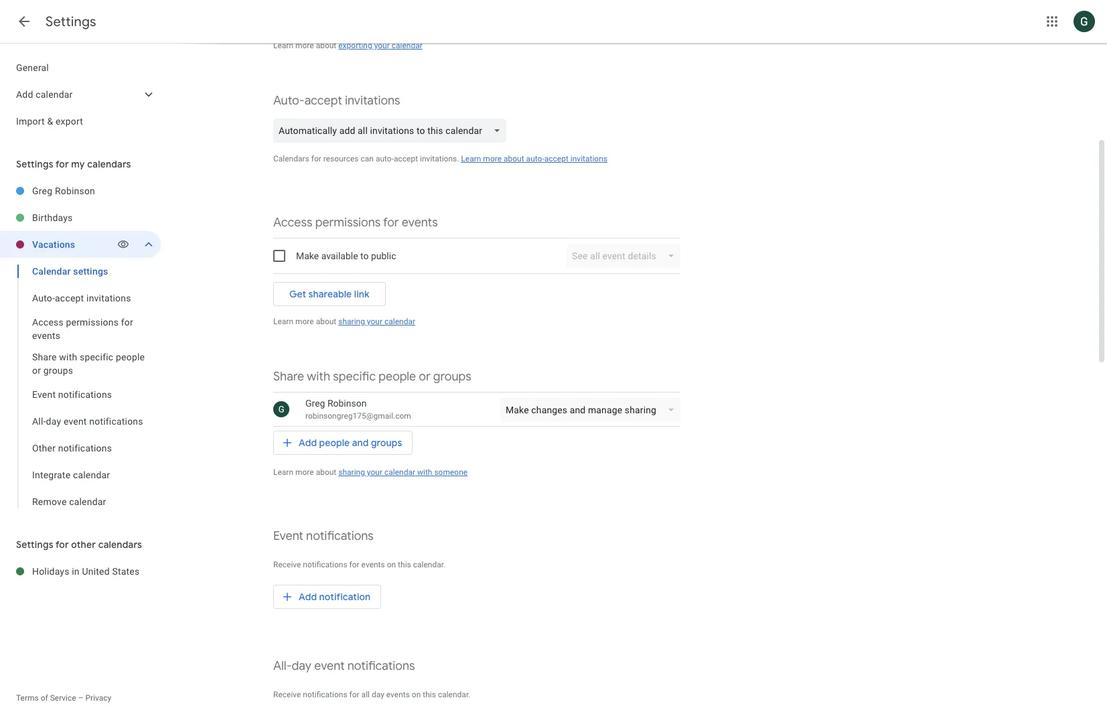 Task type: describe. For each thing, give the bounding box(es) containing it.
add for add people and groups
[[299, 437, 317, 449]]

event inside settings for my calendars tree
[[64, 416, 87, 427]]

united
[[82, 566, 110, 577]]

import & export
[[16, 116, 83, 127]]

1 horizontal spatial with
[[307, 369, 330, 385]]

learn more about sharing your calendar with someone
[[273, 468, 468, 477]]

settings for settings for my calendars
[[16, 158, 53, 170]]

settings for settings
[[46, 13, 96, 30]]

1 auto- from the left
[[376, 154, 394, 164]]

invitations.
[[420, 154, 459, 164]]

0 vertical spatial permissions
[[315, 215, 381, 231]]

access permissions for events inside settings for my calendars tree
[[32, 317, 133, 341]]

terms of service link
[[16, 694, 76, 703]]

receive notifications for events on this calendar.
[[273, 560, 446, 570]]

your for exporting your calendar
[[374, 41, 390, 50]]

other
[[32, 443, 56, 454]]

your for sharing your calendar
[[367, 317, 383, 326]]

about for exporting your calendar
[[316, 41, 337, 50]]

learn more about exporting your calendar
[[273, 41, 423, 50]]

0 vertical spatial this
[[398, 560, 411, 570]]

remove
[[32, 497, 67, 507]]

settings heading
[[46, 13, 96, 30]]

privacy link
[[85, 694, 111, 703]]

add notification button
[[273, 581, 382, 613]]

about for sharing your calendar
[[316, 317, 337, 326]]

add people and groups
[[299, 437, 402, 449]]

get shareable link
[[290, 288, 370, 300]]

add notification
[[299, 591, 371, 603]]

1 horizontal spatial day
[[292, 659, 312, 674]]

about for sharing your calendar with someone
[[316, 468, 337, 477]]

learn for learn more about exporting your calendar
[[273, 41, 294, 50]]

link
[[354, 288, 370, 300]]

calendar settings
[[32, 266, 108, 277]]

add calendar
[[16, 89, 73, 100]]

0 vertical spatial invitations
[[345, 93, 400, 109]]

or inside 'share with specific people or groups'
[[32, 365, 41, 376]]

all-day event notifications inside settings for my calendars tree
[[32, 416, 143, 427]]

2 vertical spatial with
[[417, 468, 433, 477]]

other
[[71, 539, 96, 551]]

receive notifications for all day events on this calendar.
[[273, 690, 471, 700]]

public
[[371, 251, 396, 261]]

day inside settings for my calendars tree
[[46, 416, 61, 427]]

learn for learn more about sharing your calendar with someone
[[273, 468, 294, 477]]

settings for my calendars
[[16, 158, 131, 170]]

my
[[71, 158, 85, 170]]

vacations tree item
[[0, 231, 161, 258]]

0 vertical spatial auto-accept invitations
[[273, 93, 400, 109]]

0 vertical spatial on
[[387, 560, 396, 570]]

all- inside group
[[32, 416, 46, 427]]

remove calendar
[[32, 497, 106, 507]]

1 horizontal spatial all-day event notifications
[[273, 659, 415, 674]]

shareable
[[309, 288, 352, 300]]

greg robinson tree item
[[0, 178, 161, 204]]

other notifications
[[32, 443, 112, 454]]

–
[[78, 694, 83, 703]]

sharing your calendar with someone link
[[339, 468, 468, 477]]

1 vertical spatial event
[[314, 659, 345, 674]]

holidays in united states link
[[32, 558, 161, 585]]

people inside button
[[319, 437, 350, 449]]

1 vertical spatial event notifications
[[273, 529, 374, 544]]

terms
[[16, 694, 39, 703]]

make available to public
[[296, 251, 396, 261]]

robinsongreg175@gmail.com
[[306, 411, 411, 421]]

make
[[296, 251, 319, 261]]

2 horizontal spatial groups
[[433, 369, 472, 385]]

settings for settings for other calendars
[[16, 539, 53, 551]]

exporting
[[339, 41, 372, 50]]

&
[[47, 116, 53, 127]]

1 horizontal spatial specific
[[333, 369, 376, 385]]

in
[[72, 566, 80, 577]]

states
[[112, 566, 140, 577]]

permissions inside settings for my calendars tree
[[66, 317, 119, 328]]

invitations inside settings for my calendars tree
[[86, 293, 131, 304]]

exporting your calendar link
[[339, 41, 423, 50]]

greg for greg robinson robinsongreg175@gmail.com
[[306, 398, 325, 409]]

general
[[16, 62, 49, 73]]

access inside access permissions for events
[[32, 317, 64, 328]]

privacy
[[85, 694, 111, 703]]

event notifications inside settings for my calendars tree
[[32, 389, 112, 400]]

holidays
[[32, 566, 69, 577]]

more right invitations.
[[483, 154, 502, 164]]

vacations link
[[32, 231, 115, 258]]

events up notification
[[362, 560, 385, 570]]

receive for event
[[273, 560, 301, 570]]

birthdays
[[32, 212, 73, 223]]

all
[[362, 690, 370, 700]]

someone
[[435, 468, 468, 477]]

available
[[321, 251, 358, 261]]

2 horizontal spatial day
[[372, 690, 385, 700]]

1 horizontal spatial this
[[423, 690, 436, 700]]

1 horizontal spatial access
[[273, 215, 313, 231]]

your for sharing your calendar with someone
[[367, 468, 383, 477]]

to
[[361, 251, 369, 261]]

1 horizontal spatial share with specific people or groups
[[273, 369, 472, 385]]

learn more about sharing your calendar
[[273, 317, 416, 326]]



Task type: vqa. For each thing, say whether or not it's contained in the screenshot.
leftmost Share with specific people or groups
yes



Task type: locate. For each thing, give the bounding box(es) containing it.
events down invitations.
[[402, 215, 438, 231]]

2 vertical spatial invitations
[[86, 293, 131, 304]]

and
[[352, 437, 369, 449]]

1 vertical spatial permissions
[[66, 317, 119, 328]]

add inside button
[[299, 437, 317, 449]]

0 vertical spatial share
[[32, 352, 57, 363]]

auto- up calendars
[[273, 93, 305, 109]]

1 vertical spatial auto-accept invitations
[[32, 293, 131, 304]]

access permissions for events
[[273, 215, 438, 231], [32, 317, 133, 341]]

calendars for resources can auto-accept invitations. learn more about auto-accept invitations
[[273, 154, 608, 164]]

get shareable link button
[[273, 278, 386, 310]]

auto-
[[376, 154, 394, 164], [526, 154, 545, 164]]

1 horizontal spatial auto-
[[526, 154, 545, 164]]

0 vertical spatial event
[[64, 416, 87, 427]]

0 vertical spatial all-day event notifications
[[32, 416, 143, 427]]

more down add people and groups button
[[296, 468, 314, 477]]

more for learn more about sharing your calendar
[[296, 317, 314, 326]]

1 vertical spatial day
[[292, 659, 312, 674]]

1 horizontal spatial auto-accept invitations
[[273, 93, 400, 109]]

share with specific people or groups
[[32, 352, 145, 376], [273, 369, 472, 385]]

settings up "greg robinson"
[[16, 158, 53, 170]]

1 horizontal spatial on
[[412, 690, 421, 700]]

share
[[32, 352, 57, 363], [273, 369, 304, 385]]

auto- down "calendar"
[[32, 293, 55, 304]]

0 horizontal spatial people
[[116, 352, 145, 363]]

all-day event notifications
[[32, 416, 143, 427], [273, 659, 415, 674]]

calendars
[[87, 158, 131, 170], [98, 539, 142, 551]]

tree
[[0, 54, 161, 135]]

more left the 'exporting'
[[296, 41, 314, 50]]

all-day event notifications up all
[[273, 659, 415, 674]]

holidays in united states tree item
[[0, 558, 161, 585]]

1 vertical spatial specific
[[333, 369, 376, 385]]

settings
[[73, 266, 108, 277]]

1 horizontal spatial or
[[419, 369, 431, 385]]

1 vertical spatial event
[[273, 529, 304, 544]]

1 vertical spatial invitations
[[571, 154, 608, 164]]

robinson for greg robinson
[[55, 186, 95, 196]]

calendar.
[[413, 560, 446, 570], [438, 690, 471, 700]]

with
[[59, 352, 77, 363], [307, 369, 330, 385], [417, 468, 433, 477]]

add for add calendar
[[16, 89, 33, 100]]

terms of service – privacy
[[16, 694, 111, 703]]

greg up robinsongreg175@gmail.com
[[306, 398, 325, 409]]

calendars for settings for my calendars
[[87, 158, 131, 170]]

group
[[0, 258, 161, 515]]

1 vertical spatial all-day event notifications
[[273, 659, 415, 674]]

learn
[[273, 41, 294, 50], [461, 154, 481, 164], [273, 317, 294, 326], [273, 468, 294, 477]]

or
[[32, 365, 41, 376], [419, 369, 431, 385]]

0 horizontal spatial auto-accept invitations
[[32, 293, 131, 304]]

permissions down settings
[[66, 317, 119, 328]]

settings right go back image in the top of the page
[[46, 13, 96, 30]]

permissions up make available to public
[[315, 215, 381, 231]]

events
[[402, 215, 438, 231], [32, 330, 60, 341], [362, 560, 385, 570], [387, 690, 410, 700]]

1 vertical spatial sharing
[[339, 468, 365, 477]]

0 vertical spatial event notifications
[[32, 389, 112, 400]]

calendars right my
[[87, 158, 131, 170]]

0 vertical spatial greg
[[32, 186, 52, 196]]

auto-accept invitations down the learn more about exporting your calendar
[[273, 93, 400, 109]]

1 vertical spatial this
[[423, 690, 436, 700]]

event notifications up other notifications in the bottom left of the page
[[32, 389, 112, 400]]

2 horizontal spatial people
[[379, 369, 416, 385]]

integrate calendar
[[32, 470, 110, 481]]

greg robinson robinsongreg175@gmail.com
[[306, 398, 411, 421]]

0 horizontal spatial share
[[32, 352, 57, 363]]

1 horizontal spatial auto-
[[273, 93, 305, 109]]

specific
[[80, 352, 114, 363], [333, 369, 376, 385]]

birthdays link
[[32, 204, 161, 231]]

0 horizontal spatial event
[[64, 416, 87, 427]]

auto-
[[273, 93, 305, 109], [32, 293, 55, 304]]

integrate
[[32, 470, 71, 481]]

0 vertical spatial add
[[16, 89, 33, 100]]

event
[[64, 416, 87, 427], [314, 659, 345, 674]]

0 vertical spatial access
[[273, 215, 313, 231]]

0 vertical spatial calendar.
[[413, 560, 446, 570]]

2 vertical spatial day
[[372, 690, 385, 700]]

1 vertical spatial greg
[[306, 398, 325, 409]]

0 vertical spatial receive
[[273, 560, 301, 570]]

1 vertical spatial calendar.
[[438, 690, 471, 700]]

add for add notification
[[299, 591, 317, 603]]

1 vertical spatial auto-
[[32, 293, 55, 304]]

1 vertical spatial calendars
[[98, 539, 142, 551]]

more for learn more about sharing your calendar with someone
[[296, 468, 314, 477]]

permissions
[[315, 215, 381, 231], [66, 317, 119, 328]]

0 horizontal spatial specific
[[80, 352, 114, 363]]

0 vertical spatial sharing
[[339, 317, 365, 326]]

tree containing general
[[0, 54, 161, 135]]

all-day event notifications up other notifications in the bottom left of the page
[[32, 416, 143, 427]]

birthdays tree item
[[0, 204, 161, 231]]

0 horizontal spatial permissions
[[66, 317, 119, 328]]

2 sharing from the top
[[339, 468, 365, 477]]

greg inside tree item
[[32, 186, 52, 196]]

add up import
[[16, 89, 33, 100]]

groups inside add people and groups button
[[371, 437, 402, 449]]

0 vertical spatial robinson
[[55, 186, 95, 196]]

calendars up states at the left of the page
[[98, 539, 142, 551]]

0 vertical spatial event
[[32, 389, 56, 400]]

calendars
[[273, 154, 309, 164]]

0 horizontal spatial this
[[398, 560, 411, 570]]

access up make
[[273, 215, 313, 231]]

event inside settings for my calendars tree
[[32, 389, 56, 400]]

0 vertical spatial specific
[[80, 352, 114, 363]]

greg for greg robinson
[[32, 186, 52, 196]]

1 vertical spatial your
[[367, 317, 383, 326]]

get
[[290, 288, 306, 300]]

sharing your calendar link
[[339, 317, 416, 326]]

1 vertical spatial with
[[307, 369, 330, 385]]

0 horizontal spatial greg
[[32, 186, 52, 196]]

2 receive from the top
[[273, 690, 301, 700]]

1 horizontal spatial people
[[319, 437, 350, 449]]

add left notification
[[299, 591, 317, 603]]

1 horizontal spatial robinson
[[328, 398, 367, 409]]

more
[[296, 41, 314, 50], [483, 154, 502, 164], [296, 317, 314, 326], [296, 468, 314, 477]]

of
[[41, 694, 48, 703]]

1 vertical spatial add
[[299, 437, 317, 449]]

groups inside settings for my calendars tree
[[43, 365, 73, 376]]

0 vertical spatial day
[[46, 416, 61, 427]]

people inside 'share with specific people or groups'
[[116, 352, 145, 363]]

1 vertical spatial all-
[[273, 659, 292, 674]]

event notifications
[[32, 389, 112, 400], [273, 529, 374, 544]]

learn more about auto-accept invitations link
[[461, 154, 608, 164]]

1 horizontal spatial greg
[[306, 398, 325, 409]]

more for learn more about exporting your calendar
[[296, 41, 314, 50]]

0 horizontal spatial access
[[32, 317, 64, 328]]

specific inside 'share with specific people or groups'
[[80, 352, 114, 363]]

0 vertical spatial your
[[374, 41, 390, 50]]

sharing
[[339, 317, 365, 326], [339, 468, 365, 477]]

1 vertical spatial receive
[[273, 690, 301, 700]]

with inside 'share with specific people or groups'
[[59, 352, 77, 363]]

settings
[[46, 13, 96, 30], [16, 158, 53, 170], [16, 539, 53, 551]]

for
[[311, 154, 322, 164], [56, 158, 69, 170], [383, 215, 399, 231], [121, 317, 133, 328], [56, 539, 69, 551], [350, 560, 360, 570], [350, 690, 360, 700]]

0 vertical spatial settings
[[46, 13, 96, 30]]

your down and
[[367, 468, 383, 477]]

0 horizontal spatial robinson
[[55, 186, 95, 196]]

1 vertical spatial access permissions for events
[[32, 317, 133, 341]]

settings for other calendars
[[16, 539, 142, 551]]

greg
[[32, 186, 52, 196], [306, 398, 325, 409]]

robinson inside greg robinson robinsongreg175@gmail.com
[[328, 398, 367, 409]]

2 vertical spatial people
[[319, 437, 350, 449]]

accept inside group
[[55, 293, 84, 304]]

0 horizontal spatial groups
[[43, 365, 73, 376]]

1 horizontal spatial all-
[[273, 659, 292, 674]]

sharing for sharing your calendar with someone
[[339, 468, 365, 477]]

calendar
[[392, 41, 423, 50], [36, 89, 73, 100], [385, 317, 416, 326], [385, 468, 416, 477], [73, 470, 110, 481], [69, 497, 106, 507]]

1 horizontal spatial share
[[273, 369, 304, 385]]

1 vertical spatial settings
[[16, 158, 53, 170]]

0 horizontal spatial event notifications
[[32, 389, 112, 400]]

people
[[116, 352, 145, 363], [379, 369, 416, 385], [319, 437, 350, 449]]

0 horizontal spatial with
[[59, 352, 77, 363]]

events right all
[[387, 690, 410, 700]]

2 auto- from the left
[[526, 154, 545, 164]]

your down link
[[367, 317, 383, 326]]

0 vertical spatial with
[[59, 352, 77, 363]]

robinson inside greg robinson tree item
[[55, 186, 95, 196]]

receive for all-
[[273, 690, 301, 700]]

greg inside greg robinson robinsongreg175@gmail.com
[[306, 398, 325, 409]]

sharing down add people and groups
[[339, 468, 365, 477]]

2 vertical spatial your
[[367, 468, 383, 477]]

robinson up robinsongreg175@gmail.com
[[328, 398, 367, 409]]

1 vertical spatial people
[[379, 369, 416, 385]]

settings up holidays
[[16, 539, 53, 551]]

add left and
[[299, 437, 317, 449]]

events inside access permissions for events
[[32, 330, 60, 341]]

event notifications up receive notifications for events on this calendar.
[[273, 529, 374, 544]]

access permissions for events down settings
[[32, 317, 133, 341]]

0 horizontal spatial auto-
[[376, 154, 394, 164]]

1 receive from the top
[[273, 560, 301, 570]]

0 horizontal spatial share with specific people or groups
[[32, 352, 145, 376]]

on
[[387, 560, 396, 570], [412, 690, 421, 700]]

robinson for greg robinson robinsongreg175@gmail.com
[[328, 398, 367, 409]]

group containing calendar settings
[[0, 258, 161, 515]]

your right the 'exporting'
[[374, 41, 390, 50]]

0 horizontal spatial invitations
[[86, 293, 131, 304]]

your
[[374, 41, 390, 50], [367, 317, 383, 326], [367, 468, 383, 477]]

1 horizontal spatial access permissions for events
[[273, 215, 438, 231]]

event up other notifications in the bottom left of the page
[[64, 416, 87, 427]]

share with specific people or groups inside settings for my calendars tree
[[32, 352, 145, 376]]

0 vertical spatial access permissions for events
[[273, 215, 438, 231]]

resources
[[324, 154, 359, 164]]

1 vertical spatial robinson
[[328, 398, 367, 409]]

greg up birthdays
[[32, 186, 52, 196]]

1 vertical spatial on
[[412, 690, 421, 700]]

calendars for settings for other calendars
[[98, 539, 142, 551]]

greg robinson
[[32, 186, 95, 196]]

auto-accept invitations
[[273, 93, 400, 109], [32, 293, 131, 304]]

auto-accept invitations inside group
[[32, 293, 131, 304]]

add inside button
[[299, 591, 317, 603]]

robinson down settings for my calendars in the left top of the page
[[55, 186, 95, 196]]

learn for learn more about sharing your calendar
[[273, 317, 294, 326]]

0 horizontal spatial event
[[32, 389, 56, 400]]

event
[[32, 389, 56, 400], [273, 529, 304, 544]]

receive
[[273, 560, 301, 570], [273, 690, 301, 700]]

event up receive notifications for all day events on this calendar.
[[314, 659, 345, 674]]

more down get
[[296, 317, 314, 326]]

vacations
[[32, 239, 75, 250]]

0 horizontal spatial or
[[32, 365, 41, 376]]

this
[[398, 560, 411, 570], [423, 690, 436, 700]]

access down "calendar"
[[32, 317, 64, 328]]

holidays in united states
[[32, 566, 140, 577]]

export
[[56, 116, 83, 127]]

1 horizontal spatial permissions
[[315, 215, 381, 231]]

access permissions for events up to
[[273, 215, 438, 231]]

can
[[361, 154, 374, 164]]

for inside access permissions for events
[[121, 317, 133, 328]]

import
[[16, 116, 45, 127]]

all-
[[32, 416, 46, 427], [273, 659, 292, 674]]

accept
[[305, 93, 342, 109], [394, 154, 418, 164], [545, 154, 569, 164], [55, 293, 84, 304]]

1 horizontal spatial event
[[273, 529, 304, 544]]

sharing down link
[[339, 317, 365, 326]]

go back image
[[16, 13, 32, 29]]

2 horizontal spatial invitations
[[571, 154, 608, 164]]

0 horizontal spatial all-
[[32, 416, 46, 427]]

settings for my calendars tree
[[0, 178, 161, 515]]

add people and groups button
[[273, 427, 413, 459]]

0 horizontal spatial day
[[46, 416, 61, 427]]

1 horizontal spatial groups
[[371, 437, 402, 449]]

auto- inside settings for my calendars tree
[[32, 293, 55, 304]]

day
[[46, 416, 61, 427], [292, 659, 312, 674], [372, 690, 385, 700]]

0 vertical spatial calendars
[[87, 158, 131, 170]]

0 horizontal spatial auto-
[[32, 293, 55, 304]]

add
[[16, 89, 33, 100], [299, 437, 317, 449], [299, 591, 317, 603]]

1 vertical spatial access
[[32, 317, 64, 328]]

1 horizontal spatial event notifications
[[273, 529, 374, 544]]

calendar
[[32, 266, 71, 277]]

0 horizontal spatial access permissions for events
[[32, 317, 133, 341]]

0 horizontal spatial all-day event notifications
[[32, 416, 143, 427]]

1 horizontal spatial invitations
[[345, 93, 400, 109]]

service
[[50, 694, 76, 703]]

groups
[[43, 365, 73, 376], [433, 369, 472, 385], [371, 437, 402, 449]]

1 sharing from the top
[[339, 317, 365, 326]]

notification
[[319, 591, 371, 603]]

sharing for sharing your calendar
[[339, 317, 365, 326]]

about
[[316, 41, 337, 50], [504, 154, 525, 164], [316, 317, 337, 326], [316, 468, 337, 477]]

share inside 'share with specific people or groups'
[[32, 352, 57, 363]]

access
[[273, 215, 313, 231], [32, 317, 64, 328]]

auto-accept invitations down settings
[[32, 293, 131, 304]]

invitations
[[345, 93, 400, 109], [571, 154, 608, 164], [86, 293, 131, 304]]

events down "calendar"
[[32, 330, 60, 341]]

None field
[[273, 119, 512, 143]]



